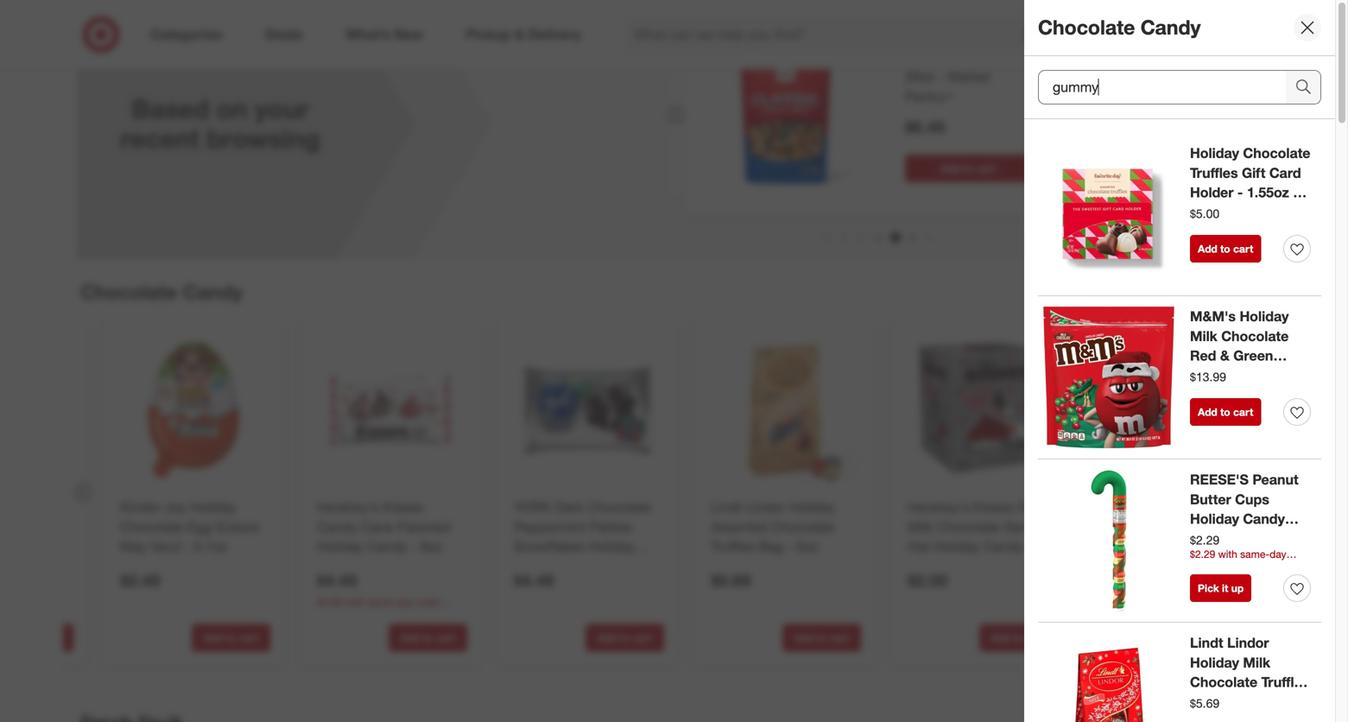 Task type: describe. For each thing, give the bounding box(es) containing it.
$6.49 add to cart
[[905, 117, 996, 175]]

chocolate inside "lindt lindor holiday assorted chocolate truffles bag - 6oz"
[[771, 519, 835, 535]]

order inside $4.49 $3.99 with same-day order services
[[416, 595, 441, 608]]

cups
[[1235, 491, 1270, 508]]

- inside york dark chocolate peppermint patties snowflakes holiday candy - 9.6oz $4.49
[[558, 558, 563, 575]]

may
[[120, 538, 146, 555]]

pick
[[1198, 582, 1220, 595]]

candy inside york dark chocolate peppermint patties snowflakes holiday candy - 9.6oz $4.49
[[514, 558, 554, 575]]

with inside kit kat milk chocolate wafer filled plastic cane holiday candy miniatures - 2.4oz $2.29 $2.29 with same-day order services
[[1133, 595, 1152, 608]]

shop more button
[[1190, 285, 1259, 305]]

2 vertical spatial $2.29
[[1105, 595, 1130, 608]]

cart for kinder joy holiday chocolate egg (colors may vary) - 0.7oz
[[239, 631, 259, 644]]

candy inside the reese's peanut butter cups holiday candy filled plastic cane miniatures - 2.17oz
[[1243, 511, 1285, 528]]

chocolate inside hershey's kisses solid milk chocolate santa hat holiday candy - 1.45oz $2.00
[[937, 519, 1001, 535]]

holiday inside kit kat milk chocolate wafer filled plastic cane holiday candy miniatures - 2.4oz $2.29 $2.29 with same-day order services
[[1141, 538, 1188, 555]]

reese's
[[1190, 471, 1249, 488]]

your
[[255, 93, 309, 125]]

hershey's kisses candy cane flavored holiday candy - 9oz
[[317, 499, 450, 555]]

recent
[[120, 123, 199, 154]]

holiday chocolate truffles gift card holder - 1.55oz - favorite day™ link
[[1190, 143, 1311, 221]]

gift
[[1242, 164, 1266, 181]]

miniatures inside kit kat milk chocolate wafer filled plastic cane holiday candy miniatures - 2.4oz $2.29 $2.29 with same-day order services
[[1105, 558, 1169, 575]]

based
[[131, 93, 209, 125]]

add to cart for kinder joy holiday chocolate egg (colors may vary) - 0.7oz
[[203, 631, 259, 644]]

to for kit kat milk chocolate wafer filled plastic cane holiday candy miniatures - 2.4oz
[[1211, 631, 1221, 644]]

bag for assorted
[[759, 538, 784, 555]]

egg
[[187, 519, 212, 535]]

hershey's kisses solid milk chocolate santa hat holiday candy - 1.45oz link
[[908, 497, 1055, 575]]

to for kinder joy holiday chocolate egg (colors may vary) - 0.7oz
[[226, 631, 236, 644]]

classic
[[905, 49, 950, 66]]

m&m's
[[1190, 308, 1236, 325]]

hat
[[908, 538, 930, 555]]

m&m's holiday milk chocolate red & green candy bulk assortment - 38oz
[[1190, 308, 1289, 424]]

kit kat milk chocolate wafer filled plastic cane holiday candy miniatures - 2.4oz $2.29 $2.29 with same-day order services
[[1105, 499, 1243, 623]]

&
[[1220, 347, 1230, 364]]

shop more
[[1190, 286, 1259, 303]]

snowflakes
[[514, 538, 585, 555]]

$2.49
[[120, 571, 160, 590]]

search button
[[1042, 16, 1083, 57]]

more
[[1227, 286, 1259, 303]]

holiday chocolate truffles gift card holder - 1.55oz - favorite day™
[[1190, 145, 1311, 221]]

lindor for milk
[[1227, 634, 1269, 651]]

up
[[1232, 582, 1244, 595]]

cart for york dark chocolate peppermint patties snowflakes holiday candy - 9.6oz
[[633, 631, 653, 644]]

plastic inside kit kat milk chocolate wafer filled plastic cane holiday candy miniatures - 2.4oz $2.29 $2.29 with same-day order services
[[1181, 519, 1222, 535]]

card
[[1270, 164, 1302, 181]]

chocolate inside the "m&m's holiday milk chocolate red & green candy bulk assortment - 38oz"
[[1222, 328, 1289, 345]]

add to cart for york dark chocolate peppermint patties snowflakes holiday candy - 9.6oz
[[597, 631, 653, 644]]

lindt lindor holiday milk chocolate truffles bag - 6oz link
[[1190, 633, 1311, 711]]

kinder joy holiday chocolate egg (colors may vary) - 0.7oz
[[120, 499, 260, 555]]

york dark chocolate peppermint patties snowflakes holiday candy - 9.6oz $4.49
[[514, 499, 651, 590]]

- inside the reese's peanut butter cups holiday candy filled plastic cane miniatures - 2.17oz
[[1302, 550, 1307, 567]]

pantry™
[[905, 88, 953, 105]]

milk inside kit kat milk chocolate wafer filled plastic cane holiday candy miniatures - 2.4oz $2.29 $2.29 with same-day order services
[[1150, 499, 1176, 516]]

holiday inside the hershey's kisses candy cane flavored holiday candy - 9oz
[[317, 538, 364, 555]]

0.7oz
[[194, 538, 227, 555]]

candy inside kit kat milk chocolate wafer filled plastic cane holiday candy miniatures - 2.4oz $2.29 $2.29 with same-day order services
[[1192, 538, 1232, 555]]

mix
[[982, 49, 1004, 66]]

day inside kit kat milk chocolate wafer filled plastic cane holiday candy miniatures - 2.4oz $2.29 $2.29 with same-day order services
[[1185, 595, 1201, 608]]

truffles inside holiday chocolate truffles gift card holder - 1.55oz - favorite day™
[[1190, 164, 1238, 181]]

services inside kit kat milk chocolate wafer filled plastic cane holiday candy miniatures - 2.4oz $2.29 $2.29 with same-day order services
[[1105, 610, 1144, 623]]

Find items for Delivery search field
[[1039, 71, 1286, 104]]

kinder joy holiday chocolate egg (colors may vary) - 0.7oz link
[[120, 497, 267, 557]]

based on your recent browsing
[[120, 93, 320, 154]]

to for hershey's kisses solid milk chocolate santa hat holiday candy - 1.45oz
[[1014, 631, 1024, 644]]

same- inside kit kat milk chocolate wafer filled plastic cane holiday candy miniatures - 2.4oz $2.29 $2.29 with same-day order services
[[1155, 595, 1185, 608]]

$2.00
[[908, 571, 948, 590]]

holiday inside "lindt lindor holiday assorted chocolate truffles bag - 6oz"
[[789, 499, 835, 516]]

milk inside the "m&m's holiday milk chocolate red & green candy bulk assortment - 38oz"
[[1190, 328, 1218, 345]]

add for kit kat milk chocolate wafer filled plastic cane holiday candy miniatures - 2.4oz
[[1188, 631, 1208, 644]]

patties
[[590, 519, 632, 535]]

services inside $4.49 $3.99 with same-day order services
[[317, 610, 356, 623]]

it
[[1222, 582, 1229, 595]]

- inside lindt lindor holiday milk chocolate truffles bag - 6oz
[[1220, 694, 1226, 711]]

butter
[[1190, 491, 1232, 508]]

green
[[1234, 347, 1274, 364]]

$6.49
[[905, 117, 945, 137]]

assorted
[[711, 519, 767, 535]]

truffles for lindt lindor holiday milk chocolate truffles bag - 6oz
[[1262, 674, 1310, 691]]

plastic inside the reese's peanut butter cups holiday candy filled plastic cane miniatures - 2.17oz
[[1229, 530, 1274, 547]]

cart inside $6.49 add to cart
[[976, 162, 996, 175]]

bulk
[[1236, 367, 1265, 384]]

lindor for assorted
[[746, 499, 785, 516]]

- inside kinder joy holiday chocolate egg (colors may vary) - 0.7oz
[[185, 538, 190, 555]]

6oz for milk
[[1230, 694, 1253, 711]]

add for lindt lindor holiday assorted chocolate truffles bag - 6oz
[[794, 631, 814, 644]]

chocolate inside kit kat milk chocolate wafer filled plastic cane holiday candy miniatures - 2.4oz $2.29 $2.29 with same-day order services
[[1179, 499, 1243, 516]]

to inside $6.49 add to cart
[[963, 162, 973, 175]]

kisses for hershey's kisses candy cane flavored holiday candy - 9oz
[[383, 499, 423, 516]]

miniatures inside the reese's peanut butter cups holiday candy filled plastic cane miniatures - 2.17oz
[[1228, 550, 1298, 567]]

cart for lindt lindor holiday assorted chocolate truffles bag - 6oz
[[830, 631, 850, 644]]

9.6oz
[[567, 558, 601, 575]]

filled inside kit kat milk chocolate wafer filled plastic cane holiday candy miniatures - 2.4oz $2.29 $2.29 with same-day order services
[[1145, 519, 1177, 535]]

$13.99
[[1190, 369, 1227, 384]]

solid
[[1018, 499, 1049, 516]]

$4.49 $3.99 with same-day order services
[[317, 571, 441, 623]]

candy inside hershey's kisses solid milk chocolate santa hat holiday candy - 1.45oz $2.00
[[984, 538, 1024, 555]]

hershey's kisses candy cane flavored holiday candy - 9oz link
[[317, 497, 464, 557]]

flavored
[[397, 519, 450, 535]]

holiday inside hershey's kisses solid milk chocolate santa hat holiday candy - 1.45oz $2.00
[[934, 538, 980, 555]]

kinder
[[120, 499, 161, 516]]

holder
[[1190, 184, 1234, 201]]

lindt for lindt lindor holiday milk chocolate truffles bag - 6oz
[[1190, 634, 1224, 651]]

cart for hershey's kisses candy cane flavored holiday candy - 9oz
[[436, 631, 456, 644]]

$5.00
[[1190, 206, 1220, 221]]

to for lindt lindor holiday assorted chocolate truffles bag - 6oz
[[817, 631, 827, 644]]

add to cart for kit kat milk chocolate wafer filled plastic cane holiday candy miniatures - 2.4oz
[[1188, 631, 1244, 644]]

day inside $4.49 $3.99 with same-day order services
[[397, 595, 414, 608]]

chocolate inside kinder joy holiday chocolate egg (colors may vary) - 0.7oz
[[120, 519, 184, 535]]

- inside hershey's kisses solid milk chocolate santa hat holiday candy - 1.45oz $2.00
[[1028, 538, 1033, 555]]

holiday inside kinder joy holiday chocolate egg (colors may vary) - 0.7oz
[[190, 499, 236, 516]]

pick it up button
[[1190, 575, 1252, 602]]

to for york dark chocolate peppermint patties snowflakes holiday candy - 9.6oz
[[620, 631, 630, 644]]

chocolate inside york dark chocolate peppermint patties snowflakes holiday candy - 9.6oz $4.49
[[588, 499, 651, 516]]

lindt lindor holiday milk chocolate truffles bag - 6oz
[[1190, 634, 1310, 711]]

reese's peanut butter cups holiday candy filled plastic cane miniatures - 2.17oz
[[1190, 471, 1307, 587]]

What can we help you find? suggestions appear below search field
[[624, 16, 1054, 54]]

$2.29 with same-day order services button
[[1105, 594, 1255, 623]]

- inside the hershey's kisses candy cane flavored holiday candy - 9oz
[[411, 538, 417, 555]]



Task type: vqa. For each thing, say whether or not it's contained in the screenshot.
"men's buffalo check fleece matching family pajama pants - wondershop™ black" image
no



Task type: locate. For each thing, give the bounding box(es) containing it.
9oz
[[420, 538, 442, 555]]

cane inside kit kat milk chocolate wafer filled plastic cane holiday candy miniatures - 2.4oz $2.29 $2.29 with same-day order services
[[1105, 538, 1137, 555]]

plastic down cups
[[1229, 530, 1274, 547]]

day down pick
[[1185, 595, 1201, 608]]

1 services from the left
[[317, 610, 356, 623]]

to for hershey's kisses candy cane flavored holiday candy - 9oz
[[423, 631, 433, 644]]

1 with from the left
[[345, 595, 365, 608]]

1 horizontal spatial plastic
[[1229, 530, 1274, 547]]

$2.29 inside chocolate candy "dialog"
[[1190, 533, 1220, 548]]

reese's peanut butter cups holiday candy filled plastic cane miniatures - 2.17oz link
[[1190, 470, 1311, 587]]

hershey's kisses candy cane flavored holiday candy - 9oz image
[[314, 333, 467, 487], [314, 333, 467, 487]]

kisses up santa
[[974, 499, 1014, 516]]

1 vertical spatial truffles
[[711, 538, 755, 555]]

truffles
[[1190, 164, 1238, 181], [711, 538, 755, 555], [1262, 674, 1310, 691]]

add for kinder joy holiday chocolate egg (colors may vary) - 0.7oz
[[203, 631, 223, 644]]

m&m's holiday milk chocolate red & green candy bulk assortment - 38oz link
[[1190, 307, 1311, 424]]

hershey's for hershey's kisses solid milk chocolate santa hat holiday candy - 1.45oz $2.00
[[908, 499, 970, 516]]

lindor inside "lindt lindor holiday assorted chocolate truffles bag - 6oz"
[[746, 499, 785, 516]]

chocolate candy for holiday
[[1038, 15, 1201, 39]]

lindor down up
[[1227, 634, 1269, 651]]

lindt lindor holiday assorted chocolate truffles bag - 6oz
[[711, 499, 835, 555]]

0 horizontal spatial plastic
[[1181, 519, 1222, 535]]

classic trail mix - 26oz - market pantry™ image
[[698, 29, 871, 201], [698, 29, 871, 201]]

with
[[345, 595, 365, 608], [1133, 595, 1152, 608]]

santa
[[1004, 519, 1040, 535]]

1 horizontal spatial with
[[1133, 595, 1152, 608]]

0 vertical spatial lindor
[[746, 499, 785, 516]]

- inside kit kat milk chocolate wafer filled plastic cane holiday candy miniatures - 2.4oz $2.29 $2.29 with same-day order services
[[1173, 558, 1178, 575]]

2 horizontal spatial cane
[[1190, 550, 1225, 567]]

2.17oz
[[1190, 570, 1233, 587]]

$4.49
[[317, 571, 357, 590], [514, 571, 554, 590]]

1 hershey's from the left
[[317, 499, 379, 516]]

peppermint
[[514, 519, 586, 535]]

cart
[[976, 162, 996, 175], [1234, 242, 1254, 255], [1234, 406, 1254, 419], [239, 631, 259, 644], [436, 631, 456, 644], [633, 631, 653, 644], [830, 631, 850, 644], [1027, 631, 1047, 644], [1224, 631, 1244, 644]]

1 horizontal spatial order
[[1204, 595, 1229, 608]]

milk
[[1190, 328, 1218, 345], [1150, 499, 1176, 516], [908, 519, 933, 535], [1243, 654, 1271, 671]]

2.4oz
[[1182, 558, 1216, 575]]

holiday inside york dark chocolate peppermint patties snowflakes holiday candy - 9.6oz $4.49
[[588, 538, 635, 555]]

0 horizontal spatial same-
[[367, 595, 397, 608]]

cane up 2.17oz
[[1190, 550, 1225, 567]]

hershey's kisses solid milk chocolate santa hat holiday candy - 1.45oz $2.00
[[908, 499, 1049, 590]]

0 vertical spatial bag
[[759, 538, 784, 555]]

day
[[397, 595, 414, 608], [1185, 595, 1201, 608]]

1 horizontal spatial hershey's
[[908, 499, 970, 516]]

add to cart button
[[905, 155, 1031, 183], [1190, 235, 1262, 263], [1190, 398, 1262, 426], [192, 624, 271, 652], [389, 624, 467, 652], [586, 624, 664, 652], [783, 624, 861, 652], [980, 624, 1058, 652], [1177, 624, 1255, 652]]

add for york dark chocolate peppermint patties snowflakes holiday candy - 9.6oz
[[597, 631, 617, 644]]

1 horizontal spatial bag
[[1190, 694, 1216, 711]]

26oz
[[905, 69, 935, 85]]

1 vertical spatial chocolate candy
[[80, 280, 243, 304]]

milk inside lindt lindor holiday milk chocolate truffles bag - 6oz
[[1243, 654, 1271, 671]]

chocolate candy for kinder
[[80, 280, 243, 304]]

1.45oz
[[908, 558, 949, 575]]

0 horizontal spatial with
[[345, 595, 365, 608]]

$4.49 inside $4.49 $3.99 with same-day order services
[[317, 571, 357, 590]]

filled inside the reese's peanut butter cups holiday candy filled plastic cane miniatures - 2.17oz
[[1190, 530, 1225, 547]]

add to cart button for kinder joy holiday chocolate egg (colors may vary) - 0.7oz
[[192, 624, 271, 652]]

cane down wafer
[[1105, 538, 1137, 555]]

$4.49 down snowflakes on the left
[[514, 571, 554, 590]]

0 horizontal spatial order
[[416, 595, 441, 608]]

truffles inside "lindt lindor holiday assorted chocolate truffles bag - 6oz"
[[711, 538, 755, 555]]

kat
[[1125, 499, 1146, 516]]

york dark chocolate peppermint patties snowflakes holiday candy - 9.6oz image
[[511, 333, 664, 487], [511, 333, 664, 487]]

0 horizontal spatial $5.69
[[711, 571, 751, 590]]

kisses up flavored
[[383, 499, 423, 516]]

chocolate candy
[[1038, 15, 1201, 39], [80, 280, 243, 304]]

$4.49 inside york dark chocolate peppermint patties snowflakes holiday candy - 9.6oz $4.49
[[514, 571, 554, 590]]

hershey's inside the hershey's kisses candy cane flavored holiday candy - 9oz
[[317, 499, 379, 516]]

2 kisses from the left
[[974, 499, 1014, 516]]

1 horizontal spatial miniatures
[[1228, 550, 1298, 567]]

search
[[1042, 28, 1083, 45]]

1 horizontal spatial kisses
[[974, 499, 1014, 516]]

holiday inside holiday chocolate truffles gift card holder - 1.55oz - favorite day™
[[1190, 145, 1240, 162]]

on
[[216, 93, 247, 125]]

milk down up
[[1243, 654, 1271, 671]]

- inside "lindt lindor holiday assorted chocolate truffles bag - 6oz"
[[788, 538, 793, 555]]

day right '$3.99'
[[397, 595, 414, 608]]

holiday inside the reese's peanut butter cups holiday candy filled plastic cane miniatures - 2.17oz
[[1190, 511, 1240, 528]]

hershey's inside hershey's kisses solid milk chocolate santa hat holiday candy - 1.45oz $2.00
[[908, 499, 970, 516]]

chocolate inside holiday chocolate truffles gift card holder - 1.55oz - favorite day™
[[1243, 145, 1311, 162]]

0 horizontal spatial day
[[397, 595, 414, 608]]

kit kat milk chocolate wafer filled plastic cane holiday candy miniatures - 2.4oz link
[[1105, 497, 1252, 575]]

38oz
[[1190, 407, 1221, 424]]

hershey's
[[317, 499, 379, 516], [908, 499, 970, 516]]

classic trail mix - 26oz - market pantry™ link
[[905, 47, 1031, 107]]

-
[[1008, 49, 1013, 66], [939, 69, 944, 85], [1238, 184, 1243, 201], [1293, 184, 1299, 201], [1271, 387, 1277, 404], [185, 538, 190, 555], [411, 538, 417, 555], [788, 538, 793, 555], [1028, 538, 1033, 555], [1302, 550, 1307, 567], [558, 558, 563, 575], [1173, 558, 1178, 575], [1220, 694, 1226, 711]]

holiday chocolate truffles gift card holder - 1.55oz - favorite day™ image
[[1038, 143, 1180, 285], [1038, 143, 1180, 285]]

1 horizontal spatial services
[[1105, 610, 1144, 623]]

bag for milk
[[1190, 694, 1216, 711]]

add to cart for hershey's kisses solid milk chocolate santa hat holiday candy - 1.45oz
[[991, 631, 1047, 644]]

milk inside hershey's kisses solid milk chocolate santa hat holiday candy - 1.45oz $2.00
[[908, 519, 933, 535]]

day™
[[1247, 204, 1280, 221]]

market
[[948, 69, 991, 85]]

truffles for lindt lindor holiday assorted chocolate truffles bag - 6oz
[[711, 538, 755, 555]]

0 horizontal spatial chocolate candy
[[80, 280, 243, 304]]

candy inside the "m&m's holiday milk chocolate red & green candy bulk assortment - 38oz"
[[1190, 367, 1232, 384]]

1 horizontal spatial filled
[[1190, 530, 1225, 547]]

2 hershey's from the left
[[908, 499, 970, 516]]

bag inside "lindt lindor holiday assorted chocolate truffles bag - 6oz"
[[759, 538, 784, 555]]

1 horizontal spatial cane
[[1105, 538, 1137, 555]]

kisses
[[383, 499, 423, 516], [974, 499, 1014, 516]]

chocolate inside lindt lindor holiday milk chocolate truffles bag - 6oz
[[1190, 674, 1258, 691]]

2 services from the left
[[1105, 610, 1144, 623]]

candy
[[1141, 15, 1201, 39], [183, 280, 243, 304], [1190, 367, 1232, 384], [1243, 511, 1285, 528], [317, 519, 357, 535], [367, 538, 407, 555], [984, 538, 1024, 555], [1192, 538, 1232, 555], [514, 558, 554, 575]]

1 horizontal spatial day
[[1185, 595, 1201, 608]]

classic trail mix - 26oz - market pantry™
[[905, 49, 1013, 105]]

pick it up
[[1198, 582, 1244, 595]]

1 vertical spatial bag
[[1190, 694, 1216, 711]]

lindt for lindt lindor holiday assorted chocolate truffles bag - 6oz
[[711, 499, 742, 516]]

order
[[416, 595, 441, 608], [1204, 595, 1229, 608]]

add
[[941, 162, 960, 175], [1198, 242, 1218, 255], [1198, 406, 1218, 419], [203, 631, 223, 644], [400, 631, 420, 644], [597, 631, 617, 644], [794, 631, 814, 644], [991, 631, 1011, 644], [1188, 631, 1208, 644]]

bag inside lindt lindor holiday milk chocolate truffles bag - 6oz
[[1190, 694, 1216, 711]]

miniatures up up
[[1228, 550, 1298, 567]]

holiday
[[1190, 145, 1240, 162], [1240, 308, 1289, 325], [190, 499, 236, 516], [789, 499, 835, 516], [1190, 511, 1240, 528], [317, 538, 364, 555], [588, 538, 635, 555], [934, 538, 980, 555], [1141, 538, 1188, 555], [1190, 654, 1240, 671]]

add to cart for hershey's kisses candy cane flavored holiday candy - 9oz
[[400, 631, 456, 644]]

0 horizontal spatial miniatures
[[1105, 558, 1169, 575]]

plastic down the butter
[[1181, 519, 1222, 535]]

kinder joy holiday chocolate egg (colors may vary) - 0.7oz image
[[117, 333, 271, 487], [117, 333, 271, 487]]

lindor
[[746, 499, 785, 516], [1227, 634, 1269, 651]]

truffles inside lindt lindor holiday milk chocolate truffles bag - 6oz
[[1262, 674, 1310, 691]]

plastic
[[1181, 519, 1222, 535], [1229, 530, 1274, 547]]

hershey's for hershey's kisses candy cane flavored holiday candy - 9oz
[[317, 499, 379, 516]]

add to cart button for york dark chocolate peppermint patties snowflakes holiday candy - 9.6oz
[[586, 624, 664, 652]]

(colors
[[216, 519, 260, 535]]

- inside the "m&m's holiday milk chocolate red & green candy bulk assortment - 38oz"
[[1271, 387, 1277, 404]]

$5.69 for lindt lindor holiday assorted chocolate truffles bag - 6oz
[[711, 571, 751, 590]]

milk up the red
[[1190, 328, 1218, 345]]

add to cart
[[1198, 242, 1254, 255], [1198, 406, 1254, 419], [203, 631, 259, 644], [400, 631, 456, 644], [597, 631, 653, 644], [794, 631, 850, 644], [991, 631, 1047, 644], [1188, 631, 1244, 644]]

joy
[[165, 499, 186, 516]]

cane
[[361, 519, 394, 535], [1105, 538, 1137, 555], [1190, 550, 1225, 567]]

$5.69
[[711, 571, 751, 590], [1190, 696, 1220, 711]]

kisses inside the hershey's kisses candy cane flavored holiday candy - 9oz
[[383, 499, 423, 516]]

2 $4.49 from the left
[[514, 571, 554, 590]]

0 vertical spatial lindt
[[711, 499, 742, 516]]

1 vertical spatial $5.69
[[1190, 696, 1220, 711]]

kit
[[1105, 499, 1122, 516]]

0 horizontal spatial services
[[317, 610, 356, 623]]

trail
[[954, 49, 978, 66]]

0 horizontal spatial filled
[[1145, 519, 1177, 535]]

cane inside the hershey's kisses candy cane flavored holiday candy - 9oz
[[361, 519, 394, 535]]

hershey's kisses solid milk chocolate santa hat holiday candy - 1.45oz image
[[905, 333, 1058, 487], [905, 333, 1058, 487]]

1 vertical spatial lindt
[[1190, 634, 1224, 651]]

6oz inside "lindt lindor holiday assorted chocolate truffles bag - 6oz"
[[797, 538, 819, 555]]

cart for hershey's kisses solid milk chocolate santa hat holiday candy - 1.45oz
[[1027, 631, 1047, 644]]

0 horizontal spatial lindt
[[711, 499, 742, 516]]

chocolate candy inside "dialog"
[[1038, 15, 1201, 39]]

0 horizontal spatial kisses
[[383, 499, 423, 516]]

1 horizontal spatial 6oz
[[1230, 694, 1253, 711]]

lindt down "$2.29 with same-day order services" button
[[1190, 634, 1224, 651]]

kisses inside hershey's kisses solid milk chocolate santa hat holiday candy - 1.45oz $2.00
[[974, 499, 1014, 516]]

add to cart button for lindt lindor holiday assorted chocolate truffles bag - 6oz
[[783, 624, 861, 652]]

1 order from the left
[[416, 595, 441, 608]]

ghirardelli holiday peppermint bark chocolate squares - 5.4oz image
[[0, 333, 74, 487], [0, 333, 74, 487]]

0 horizontal spatial bag
[[759, 538, 784, 555]]

filled up 2.4oz
[[1190, 530, 1225, 547]]

m&m's holiday milk chocolate red & green candy bulk assortment - 38oz image
[[1038, 307, 1180, 448], [1038, 307, 1180, 448]]

lindor up assorted
[[746, 499, 785, 516]]

1 day from the left
[[397, 595, 414, 608]]

2 vertical spatial truffles
[[1262, 674, 1310, 691]]

$2.29
[[1190, 533, 1220, 548], [1105, 571, 1145, 590], [1105, 595, 1130, 608]]

lindt lindor holiday assorted chocolate truffles bag - 6oz link
[[711, 497, 858, 557]]

lindt inside "lindt lindor holiday assorted chocolate truffles bag - 6oz"
[[711, 499, 742, 516]]

peanut
[[1253, 471, 1299, 488]]

1 vertical spatial lindor
[[1227, 634, 1269, 651]]

cart for kit kat milk chocolate wafer filled plastic cane holiday candy miniatures - 2.4oz
[[1224, 631, 1244, 644]]

kit kat milk chocolate wafer filled plastic cane holiday candy miniatures - 2.4oz image
[[1102, 333, 1255, 487], [1102, 333, 1255, 487]]

2 same- from the left
[[1155, 595, 1185, 608]]

lindt lindor holiday assorted chocolate truffles bag - 6oz image
[[708, 333, 861, 487], [708, 333, 861, 487]]

lindt up assorted
[[711, 499, 742, 516]]

lindor inside lindt lindor holiday milk chocolate truffles bag - 6oz
[[1227, 634, 1269, 651]]

1 horizontal spatial chocolate candy
[[1038, 15, 1201, 39]]

kisses for hershey's kisses solid milk chocolate santa hat holiday candy - 1.45oz $2.00
[[974, 499, 1014, 516]]

vary)
[[150, 538, 181, 555]]

0 horizontal spatial 6oz
[[797, 538, 819, 555]]

wafer
[[1105, 519, 1141, 535]]

same- down 2.4oz
[[1155, 595, 1185, 608]]

filled down kat
[[1145, 519, 1177, 535]]

0 horizontal spatial $4.49
[[317, 571, 357, 590]]

$5.69 for lindt lindor holiday milk chocolate truffles bag - 6oz
[[1190, 696, 1220, 711]]

milk right kat
[[1150, 499, 1176, 516]]

6oz for assorted
[[797, 538, 819, 555]]

services
[[317, 610, 356, 623], [1105, 610, 1144, 623]]

add to cart button for hershey's kisses solid milk chocolate santa hat holiday candy - 1.45oz
[[980, 624, 1058, 652]]

lindt inside lindt lindor holiday milk chocolate truffles bag - 6oz
[[1190, 634, 1224, 651]]

dark
[[555, 499, 584, 516]]

york dark chocolate peppermint patties snowflakes holiday candy - 9.6oz link
[[514, 497, 661, 575]]

bag
[[759, 538, 784, 555], [1190, 694, 1216, 711]]

lindt lindor holiday milk chocolate truffles bag - 6oz image
[[1038, 633, 1180, 722], [1038, 633, 1180, 722]]

favorite
[[1190, 204, 1243, 221]]

$3.99
[[317, 595, 342, 608]]

1 horizontal spatial $4.49
[[514, 571, 554, 590]]

0 horizontal spatial cane
[[361, 519, 394, 535]]

2 horizontal spatial truffles
[[1262, 674, 1310, 691]]

1 horizontal spatial $5.69
[[1190, 696, 1220, 711]]

6oz inside lindt lindor holiday milk chocolate truffles bag - 6oz
[[1230, 694, 1253, 711]]

0 horizontal spatial truffles
[[711, 538, 755, 555]]

0 vertical spatial 6oz
[[797, 538, 819, 555]]

2 day from the left
[[1185, 595, 1201, 608]]

0 vertical spatial truffles
[[1190, 164, 1238, 181]]

miniatures down wafer
[[1105, 558, 1169, 575]]

cane left flavored
[[361, 519, 394, 535]]

0 vertical spatial chocolate candy
[[1038, 15, 1201, 39]]

browsing
[[207, 123, 320, 154]]

holiday inside the "m&m's holiday milk chocolate red & green candy bulk assortment - 38oz"
[[1240, 308, 1289, 325]]

cane inside the reese's peanut butter cups holiday candy filled plastic cane miniatures - 2.17oz
[[1190, 550, 1225, 567]]

1 horizontal spatial lindor
[[1227, 634, 1269, 651]]

1 vertical spatial $2.29
[[1105, 571, 1145, 590]]

same- right '$3.99'
[[367, 595, 397, 608]]

1 vertical spatial 6oz
[[1230, 694, 1253, 711]]

same- inside $4.49 $3.99 with same-day order services
[[367, 595, 397, 608]]

0 vertical spatial $5.69
[[711, 571, 751, 590]]

1 horizontal spatial lindt
[[1190, 634, 1224, 651]]

add to cart button for hershey's kisses candy cane flavored holiday candy - 9oz
[[389, 624, 467, 652]]

1 horizontal spatial same-
[[1155, 595, 1185, 608]]

$5.69 inside chocolate candy "dialog"
[[1190, 696, 1220, 711]]

add to cart button for kit kat milk chocolate wafer filled plastic cane holiday candy miniatures - 2.4oz
[[1177, 624, 1255, 652]]

1.55oz
[[1247, 184, 1290, 201]]

order down pick it up
[[1204, 595, 1229, 608]]

1 horizontal spatial truffles
[[1190, 164, 1238, 181]]

holiday inside lindt lindor holiday milk chocolate truffles bag - 6oz
[[1190, 654, 1240, 671]]

shop
[[1190, 286, 1223, 303]]

reese's peanut butter cups holiday candy filled plastic cane miniatures - 2.17oz image
[[1038, 470, 1180, 612], [1038, 470, 1180, 612]]

red
[[1190, 347, 1217, 364]]

1 same- from the left
[[367, 595, 397, 608]]

chocolate candy dialog
[[1025, 0, 1348, 722]]

0 horizontal spatial hershey's
[[317, 499, 379, 516]]

order down 9oz
[[416, 595, 441, 608]]

assortment
[[1190, 387, 1267, 404]]

add for hershey's kisses candy cane flavored holiday candy - 9oz
[[400, 631, 420, 644]]

add for hershey's kisses solid milk chocolate santa hat holiday candy - 1.45oz
[[991, 631, 1011, 644]]

order inside kit kat milk chocolate wafer filled plastic cane holiday candy miniatures - 2.4oz $2.29 $2.29 with same-day order services
[[1204, 595, 1229, 608]]

2 with from the left
[[1133, 595, 1152, 608]]

same-
[[367, 595, 397, 608], [1155, 595, 1185, 608]]

lindt
[[711, 499, 742, 516], [1190, 634, 1224, 651]]

$4.49 up '$3.99'
[[317, 571, 357, 590]]

milk up the hat at bottom right
[[908, 519, 933, 535]]

york
[[514, 499, 551, 516]]

1 kisses from the left
[[383, 499, 423, 516]]

$3.99 with same-day order services button
[[317, 594, 467, 623]]

1 $4.49 from the left
[[317, 571, 357, 590]]

add to cart for lindt lindor holiday assorted chocolate truffles bag - 6oz
[[794, 631, 850, 644]]

with inside $4.49 $3.99 with same-day order services
[[345, 595, 365, 608]]

add inside $6.49 add to cart
[[941, 162, 960, 175]]

0 horizontal spatial lindor
[[746, 499, 785, 516]]

2 order from the left
[[1204, 595, 1229, 608]]

0 vertical spatial $2.29
[[1190, 533, 1220, 548]]



